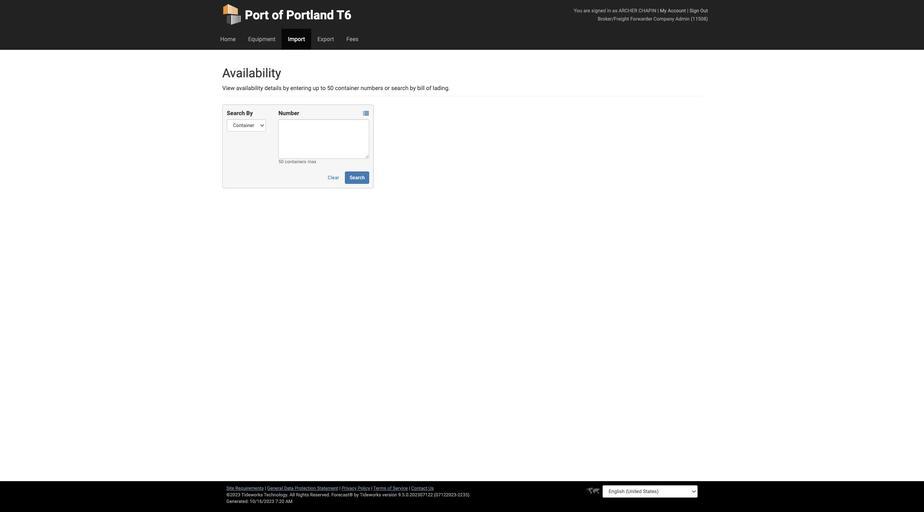 Task type: vqa. For each thing, say whether or not it's contained in the screenshot.
topmost Line
no



Task type: locate. For each thing, give the bounding box(es) containing it.
container
[[335, 85, 359, 91]]

contact
[[412, 487, 428, 492]]

lading.
[[433, 85, 450, 91]]

rights
[[296, 493, 309, 499]]

statement
[[317, 487, 339, 492]]

sign
[[690, 8, 700, 14]]

0 horizontal spatial search
[[227, 110, 245, 117]]

availability
[[236, 85, 263, 91]]

port
[[245, 8, 269, 22]]

by inside site requirements | general data protection statement | privacy policy | terms of service | contact us ©2023 tideworks technology. all rights reserved. forecast® by tideworks version 9.5.0.202307122 (07122023-2235) generated: 10/16/2023 7:20 am
[[354, 493, 359, 499]]

0 vertical spatial search
[[227, 110, 245, 117]]

search right clear button
[[350, 175, 365, 181]]

privacy
[[342, 487, 357, 492]]

of right the port
[[272, 8, 284, 22]]

site requirements | general data protection statement | privacy policy | terms of service | contact us ©2023 tideworks technology. all rights reserved. forecast® by tideworks version 9.5.0.202307122 (07122023-2235) generated: 10/16/2023 7:20 am
[[227, 487, 470, 505]]

out
[[701, 8, 709, 14]]

by left bill
[[410, 85, 416, 91]]

1 vertical spatial search
[[350, 175, 365, 181]]

reserved.
[[310, 493, 331, 499]]

search by
[[227, 110, 253, 117]]

0 horizontal spatial 50
[[279, 159, 284, 165]]

1 horizontal spatial by
[[354, 493, 359, 499]]

by down the privacy policy link
[[354, 493, 359, 499]]

1 vertical spatial of
[[427, 85, 432, 91]]

fees
[[347, 36, 359, 42]]

by right details
[[283, 85, 289, 91]]

account
[[668, 8, 687, 14]]

Number text field
[[279, 119, 370, 159]]

view
[[222, 85, 235, 91]]

50
[[327, 85, 334, 91], [279, 159, 284, 165]]

generated:
[[227, 500, 249, 505]]

view availability details by entering up to 50 container numbers or search by bill of lading.
[[222, 85, 450, 91]]

search button
[[345, 172, 370, 184]]

2 vertical spatial of
[[388, 487, 392, 492]]

details
[[265, 85, 282, 91]]

export button
[[311, 29, 340, 49]]

my account link
[[661, 8, 687, 14]]

protection
[[295, 487, 316, 492]]

max
[[308, 159, 317, 165]]

number
[[279, 110, 299, 117]]

©2023 tideworks
[[227, 493, 263, 499]]

archer
[[619, 8, 638, 14]]

service
[[393, 487, 408, 492]]

|
[[658, 8, 659, 14], [688, 8, 689, 14], [265, 487, 266, 492], [340, 487, 341, 492], [372, 487, 373, 492], [409, 487, 410, 492]]

t6
[[337, 8, 352, 22]]

to
[[321, 85, 326, 91]]

all
[[290, 493, 295, 499]]

1 horizontal spatial of
[[388, 487, 392, 492]]

policy
[[358, 487, 370, 492]]

0 horizontal spatial of
[[272, 8, 284, 22]]

containers
[[285, 159, 307, 165]]

you
[[574, 8, 583, 14]]

port of portland t6 link
[[222, 0, 352, 29]]

by
[[283, 85, 289, 91], [410, 85, 416, 91], [354, 493, 359, 499]]

of
[[272, 8, 284, 22], [427, 85, 432, 91], [388, 487, 392, 492]]

search
[[227, 110, 245, 117], [350, 175, 365, 181]]

you are signed in as archer chapin | my account | sign out broker/freight forwarder company admin (11508)
[[574, 8, 709, 22]]

0 horizontal spatial by
[[283, 85, 289, 91]]

version
[[383, 493, 397, 499]]

50 right to
[[327, 85, 334, 91]]

numbers
[[361, 85, 383, 91]]

of up the 'version'
[[388, 487, 392, 492]]

search left by
[[227, 110, 245, 117]]

home
[[220, 36, 236, 42]]

1 horizontal spatial 50
[[327, 85, 334, 91]]

admin
[[676, 16, 690, 22]]

search inside button
[[350, 175, 365, 181]]

50 left containers
[[279, 159, 284, 165]]

home button
[[214, 29, 242, 49]]

1 horizontal spatial search
[[350, 175, 365, 181]]

site requirements link
[[227, 487, 264, 492]]

availability
[[222, 66, 281, 80]]

of right bill
[[427, 85, 432, 91]]

50 containers max
[[279, 159, 317, 165]]

signed
[[592, 8, 606, 14]]

clear
[[328, 175, 339, 181]]

| left general
[[265, 487, 266, 492]]

are
[[584, 8, 591, 14]]

| up tideworks
[[372, 487, 373, 492]]

of inside site requirements | general data protection statement | privacy policy | terms of service | contact us ©2023 tideworks technology. all rights reserved. forecast® by tideworks version 9.5.0.202307122 (07122023-2235) generated: 10/16/2023 7:20 am
[[388, 487, 392, 492]]

entering
[[291, 85, 312, 91]]



Task type: describe. For each thing, give the bounding box(es) containing it.
2235)
[[458, 493, 470, 499]]

| left sign
[[688, 8, 689, 14]]

technology.
[[264, 493, 289, 499]]

2 horizontal spatial by
[[410, 85, 416, 91]]

up
[[313, 85, 319, 91]]

equipment
[[248, 36, 276, 42]]

or
[[385, 85, 390, 91]]

(11508)
[[691, 16, 709, 22]]

search
[[392, 85, 409, 91]]

site
[[227, 487, 234, 492]]

import button
[[282, 29, 311, 49]]

chapin
[[639, 8, 657, 14]]

data
[[284, 487, 294, 492]]

requirements
[[236, 487, 264, 492]]

portland
[[287, 8, 334, 22]]

forecast®
[[332, 493, 353, 499]]

2 horizontal spatial of
[[427, 85, 432, 91]]

sign out link
[[690, 8, 709, 14]]

terms
[[374, 487, 387, 492]]

port of portland t6
[[245, 8, 352, 22]]

fees button
[[340, 29, 365, 49]]

in
[[608, 8, 612, 14]]

search for search
[[350, 175, 365, 181]]

export
[[318, 36, 334, 42]]

| left the my
[[658, 8, 659, 14]]

forwarder
[[631, 16, 653, 22]]

show list image
[[364, 111, 369, 117]]

| up forecast®
[[340, 487, 341, 492]]

0 vertical spatial of
[[272, 8, 284, 22]]

us
[[429, 487, 434, 492]]

0 vertical spatial 50
[[327, 85, 334, 91]]

clear button
[[324, 172, 344, 184]]

my
[[661, 8, 667, 14]]

privacy policy link
[[342, 487, 370, 492]]

general data protection statement link
[[267, 487, 339, 492]]

tideworks
[[360, 493, 381, 499]]

am
[[286, 500, 293, 505]]

company
[[654, 16, 675, 22]]

9.5.0.202307122
[[399, 493, 433, 499]]

10/16/2023
[[250, 500, 275, 505]]

(07122023-
[[434, 493, 458, 499]]

import
[[288, 36, 305, 42]]

terms of service link
[[374, 487, 408, 492]]

general
[[267, 487, 283, 492]]

| up 9.5.0.202307122
[[409, 487, 410, 492]]

as
[[613, 8, 618, 14]]

by
[[246, 110, 253, 117]]

bill
[[418, 85, 425, 91]]

1 vertical spatial 50
[[279, 159, 284, 165]]

7:20
[[276, 500, 285, 505]]

broker/freight
[[598, 16, 630, 22]]

contact us link
[[412, 487, 434, 492]]

equipment button
[[242, 29, 282, 49]]

search for search by
[[227, 110, 245, 117]]



